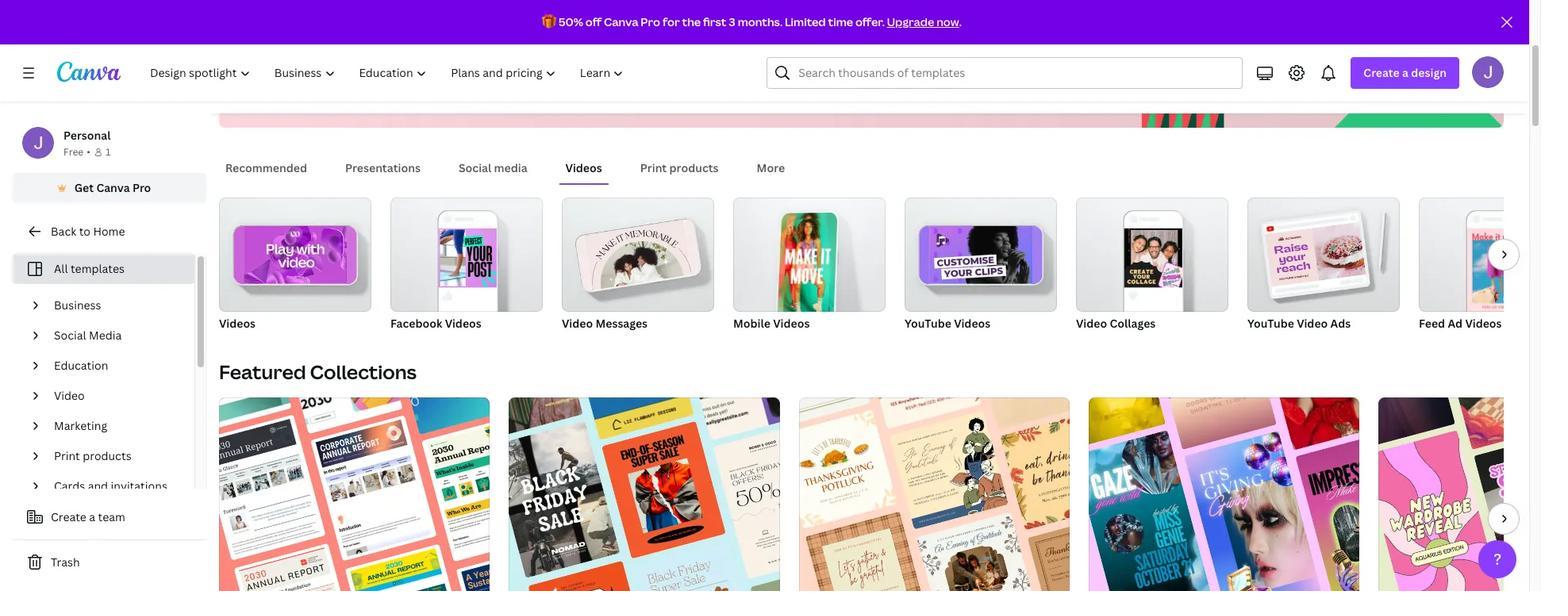 Task type: describe. For each thing, give the bounding box(es) containing it.
youtube videos
[[905, 316, 991, 331]]

create a design button
[[1351, 57, 1460, 89]]

invitations
[[111, 479, 167, 494]]

video messages
[[562, 316, 648, 331]]

social media
[[54, 328, 122, 343]]

business link
[[48, 291, 185, 321]]

youtube video ad image up ads
[[1248, 198, 1400, 312]]

youtube video ad image up youtube video ads
[[1265, 222, 1367, 287]]

back to home
[[51, 224, 125, 239]]

print for print products 'button'
[[640, 160, 667, 175]]

a for design
[[1403, 65, 1409, 80]]

collections
[[310, 359, 417, 385]]

🎁
[[542, 14, 557, 29]]

decorating!
[[287, 43, 349, 58]]

media
[[89, 328, 122, 343]]

collages
[[1110, 316, 1156, 331]]

video messages link
[[562, 198, 714, 334]]

free •
[[64, 145, 90, 159]]

youtube video ads
[[1248, 316, 1351, 331]]

jacob simon image
[[1473, 56, 1504, 88]]

months.
[[738, 14, 783, 29]]

media
[[494, 160, 528, 175]]

youtube videos link
[[905, 198, 1057, 334]]

off
[[586, 14, 602, 29]]

create a team button
[[13, 502, 206, 533]]

facebook
[[391, 316, 442, 331]]

more button
[[751, 153, 792, 183]]

create for create a design
[[1364, 65, 1400, 80]]

video left ads
[[1297, 316, 1328, 331]]

print products button
[[634, 153, 725, 183]]

facebook videos
[[391, 316, 482, 331]]

team
[[98, 510, 125, 525]]

ads
[[1331, 316, 1351, 331]]

facebook video image inside facebook videos link
[[439, 229, 497, 288]]

trash link
[[13, 547, 206, 579]]

all templates
[[54, 261, 125, 276]]

video for video
[[54, 388, 85, 403]]

youtube video image inside 'link'
[[930, 226, 1033, 284]]

social media button
[[452, 153, 534, 183]]

print products for print products 'button'
[[640, 160, 719, 175]]

video collages link
[[1076, 198, 1229, 334]]

20% off christmas print! image
[[1123, 0, 1504, 128]]

marketing link
[[48, 411, 185, 441]]

canva inside button
[[96, 180, 130, 195]]

recommended button
[[219, 153, 314, 183]]

limited
[[785, 14, 826, 29]]

🎁 50% off canva pro for the first 3 months. limited time offer. upgrade now .
[[542, 14, 962, 29]]

social for social media
[[459, 160, 492, 175]]

.
[[959, 14, 962, 29]]

time
[[828, 14, 853, 29]]

create a team
[[51, 510, 125, 525]]

for
[[663, 14, 680, 29]]

cards and invitations link
[[48, 472, 185, 502]]

0 vertical spatial pro
[[641, 14, 661, 29]]

education
[[54, 358, 108, 373]]

ad
[[1448, 316, 1463, 331]]

video for video collages
[[1076, 316, 1107, 331]]

business
[[54, 298, 101, 313]]

cards
[[54, 479, 85, 494]]

facebook videos link
[[391, 198, 543, 334]]

home
[[93, 224, 125, 239]]

start decorating! link
[[244, 35, 362, 67]]

youtube video ads link
[[1248, 198, 1400, 334]]

design
[[1412, 65, 1447, 80]]

a for team
[[89, 510, 95, 525]]

cards and invitations
[[54, 479, 167, 494]]

social media link
[[48, 321, 185, 351]]



Task type: locate. For each thing, give the bounding box(es) containing it.
facebook video image
[[391, 198, 543, 312], [439, 229, 497, 288]]

print for print products link
[[54, 449, 80, 464]]

pro left for
[[641, 14, 661, 29]]

1 vertical spatial pro
[[133, 180, 151, 195]]

(portra
[[1505, 316, 1542, 331]]

video up "marketing"
[[54, 388, 85, 403]]

2 youtube from the left
[[1248, 316, 1295, 331]]

1 vertical spatial products
[[83, 449, 131, 464]]

print products inside 'button'
[[640, 160, 719, 175]]

create for create a team
[[51, 510, 86, 525]]

products for print products 'button'
[[670, 160, 719, 175]]

video for video messages
[[562, 316, 593, 331]]

more
[[757, 160, 785, 175]]

video
[[562, 316, 593, 331], [1076, 316, 1107, 331], [1297, 316, 1328, 331], [54, 388, 85, 403]]

0 vertical spatial canva
[[604, 14, 639, 29]]

1 horizontal spatial print products
[[640, 160, 719, 175]]

start decorating!
[[257, 43, 349, 58]]

to
[[79, 224, 90, 239]]

1 horizontal spatial pro
[[641, 14, 661, 29]]

first
[[703, 14, 727, 29]]

videos button
[[559, 153, 609, 183]]

mobile video image
[[733, 198, 886, 312], [777, 213, 838, 321]]

1 vertical spatial create
[[51, 510, 86, 525]]

0 horizontal spatial canva
[[96, 180, 130, 195]]

back
[[51, 224, 76, 239]]

a inside "button"
[[89, 510, 95, 525]]

pro
[[641, 14, 661, 29], [133, 180, 151, 195]]

canva right off at the left of page
[[604, 14, 639, 29]]

video left the collages
[[1076, 316, 1107, 331]]

feed ad video (portrait) image inside 'feed ad videos (portra' link
[[1467, 228, 1526, 312]]

social inside button
[[459, 160, 492, 175]]

a inside dropdown button
[[1403, 65, 1409, 80]]

pro up back to home 'link'
[[133, 180, 151, 195]]

1 vertical spatial canva
[[96, 180, 130, 195]]

products
[[670, 160, 719, 175], [83, 449, 131, 464]]

0 horizontal spatial social
[[54, 328, 86, 343]]

canva
[[604, 14, 639, 29], [96, 180, 130, 195]]

personal
[[64, 128, 111, 143]]

1 vertical spatial social
[[54, 328, 86, 343]]

1 horizontal spatial canva
[[604, 14, 639, 29]]

0 horizontal spatial a
[[89, 510, 95, 525]]

get canva pro button
[[13, 173, 206, 203]]

video collages
[[1076, 316, 1156, 331]]

upgrade now button
[[887, 14, 959, 29]]

create left design
[[1364, 65, 1400, 80]]

0 vertical spatial products
[[670, 160, 719, 175]]

video message image
[[562, 198, 714, 312], [584, 220, 692, 291]]

print products for print products link
[[54, 449, 131, 464]]

youtube inside 'link'
[[905, 316, 952, 331]]

back to home link
[[13, 216, 206, 248]]

education link
[[48, 351, 185, 381]]

1 horizontal spatial youtube
[[1248, 316, 1295, 331]]

1 horizontal spatial create
[[1364, 65, 1400, 80]]

create inside 'create a team' "button"
[[51, 510, 86, 525]]

0 horizontal spatial print
[[54, 449, 80, 464]]

mobile videos
[[733, 316, 810, 331]]

products left 'more'
[[670, 160, 719, 175]]

0 horizontal spatial products
[[83, 449, 131, 464]]

•
[[87, 145, 90, 159]]

3
[[729, 14, 736, 29]]

feed ad videos (portra
[[1419, 316, 1542, 331]]

offer.
[[856, 14, 885, 29]]

1 vertical spatial a
[[89, 510, 95, 525]]

a left design
[[1403, 65, 1409, 80]]

1 youtube from the left
[[905, 316, 952, 331]]

print up cards
[[54, 449, 80, 464]]

video image
[[219, 198, 372, 312], [244, 226, 347, 284]]

videos
[[566, 160, 602, 175], [219, 316, 256, 331], [445, 316, 482, 331], [773, 316, 810, 331], [954, 316, 991, 331], [1466, 316, 1502, 331]]

0 vertical spatial social
[[459, 160, 492, 175]]

marketing
[[54, 418, 107, 433]]

a
[[1403, 65, 1409, 80], [89, 510, 95, 525]]

50%
[[559, 14, 583, 29]]

print right videos button
[[640, 160, 667, 175]]

0 vertical spatial create
[[1364, 65, 1400, 80]]

0 horizontal spatial youtube
[[905, 316, 952, 331]]

video left messages
[[562, 316, 593, 331]]

mobile video image right mobile
[[777, 213, 838, 321]]

get canva pro
[[74, 180, 151, 195]]

feed ad videos (portra link
[[1419, 198, 1542, 334]]

video collage image inside video collages link
[[1125, 229, 1183, 288]]

0 horizontal spatial pro
[[133, 180, 151, 195]]

pro inside button
[[133, 180, 151, 195]]

youtube for youtube videos
[[905, 316, 952, 331]]

1
[[105, 145, 111, 159]]

mobile
[[733, 316, 771, 331]]

youtube for youtube video ads
[[1248, 316, 1295, 331]]

products for print products link
[[83, 449, 131, 464]]

social media
[[459, 160, 528, 175]]

products inside 'button'
[[670, 160, 719, 175]]

a left the team
[[89, 510, 95, 525]]

print inside 'button'
[[640, 160, 667, 175]]

video link
[[48, 381, 185, 411]]

presentations button
[[339, 153, 427, 183]]

None search field
[[767, 57, 1243, 89]]

youtube
[[905, 316, 952, 331], [1248, 316, 1295, 331]]

1 vertical spatial print products
[[54, 449, 131, 464]]

0 vertical spatial print products
[[640, 160, 719, 175]]

featured collections
[[219, 359, 417, 385]]

videos inside button
[[566, 160, 602, 175]]

and
[[88, 479, 108, 494]]

free
[[64, 145, 84, 159]]

feed ad video (portrait) image
[[1419, 198, 1542, 312], [1467, 228, 1526, 312]]

upgrade
[[887, 14, 935, 29]]

featured
[[219, 359, 306, 385]]

mobile video image up mobile videos
[[733, 198, 886, 312]]

videos inside 'link'
[[954, 316, 991, 331]]

videos link
[[219, 198, 372, 334]]

mobile videos link
[[733, 198, 886, 334]]

recommended
[[225, 160, 307, 175]]

social down business
[[54, 328, 86, 343]]

youtube video image
[[905, 198, 1057, 312], [930, 226, 1033, 284]]

now
[[937, 14, 959, 29]]

feed
[[1419, 316, 1446, 331]]

the
[[682, 14, 701, 29]]

products up cards and invitations
[[83, 449, 131, 464]]

1 horizontal spatial social
[[459, 160, 492, 175]]

social left media
[[459, 160, 492, 175]]

top level navigation element
[[140, 57, 638, 89]]

Search search field
[[799, 58, 1233, 88]]

0 vertical spatial a
[[1403, 65, 1409, 80]]

messages
[[596, 316, 648, 331]]

social for social media
[[54, 328, 86, 343]]

trash
[[51, 555, 80, 570]]

get
[[74, 180, 94, 195]]

templates
[[71, 261, 125, 276]]

print products link
[[48, 441, 185, 472]]

1 horizontal spatial print
[[640, 160, 667, 175]]

1 vertical spatial print
[[54, 449, 80, 464]]

video message image inside video messages link
[[584, 220, 692, 291]]

all
[[54, 261, 68, 276]]

social
[[459, 160, 492, 175], [54, 328, 86, 343]]

0 vertical spatial print
[[640, 160, 667, 175]]

create down cards
[[51, 510, 86, 525]]

create inside create a design dropdown button
[[1364, 65, 1400, 80]]

0 horizontal spatial print products
[[54, 449, 131, 464]]

presentations
[[345, 160, 421, 175]]

print
[[640, 160, 667, 175], [54, 449, 80, 464]]

0 horizontal spatial create
[[51, 510, 86, 525]]

1 horizontal spatial products
[[670, 160, 719, 175]]

create a design
[[1364, 65, 1447, 80]]

create
[[1364, 65, 1400, 80], [51, 510, 86, 525]]

youtube video ad image
[[1248, 198, 1400, 312], [1265, 222, 1367, 287]]

1 horizontal spatial a
[[1403, 65, 1409, 80]]

start
[[257, 43, 284, 58]]

canva right get
[[96, 180, 130, 195]]

video collage image
[[1076, 198, 1229, 312], [1125, 229, 1183, 288]]



Task type: vqa. For each thing, say whether or not it's contained in the screenshot.
Giving tuesday button
no



